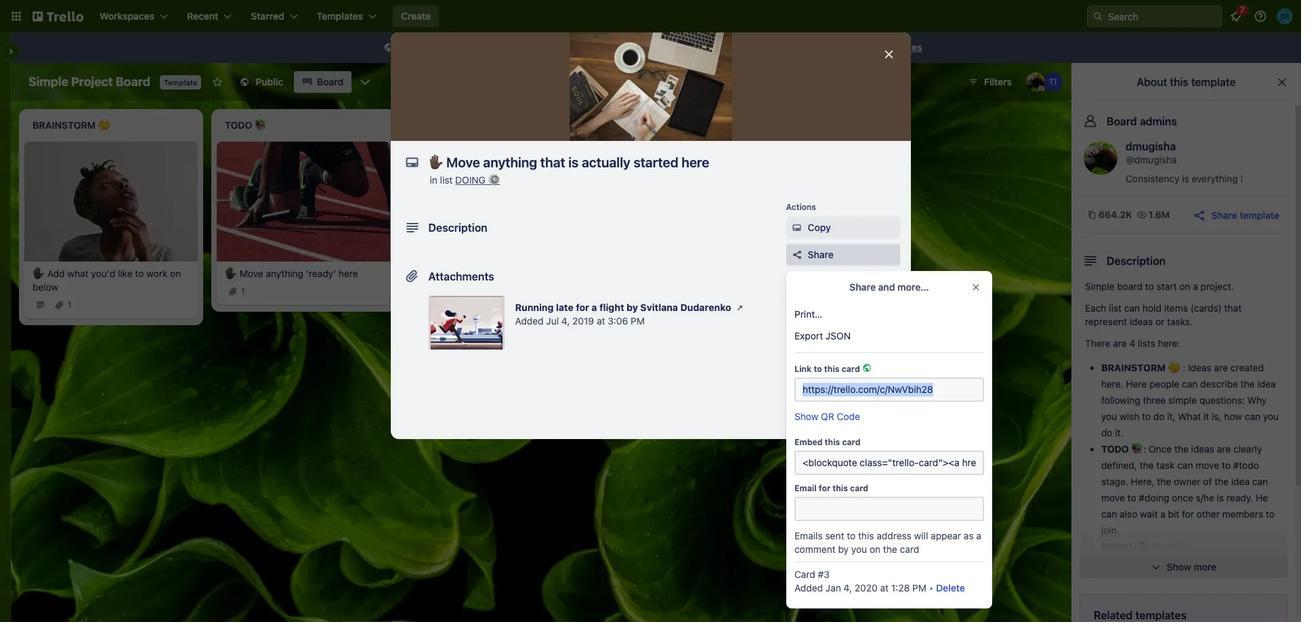 Task type: describe. For each thing, give the bounding box(es) containing it.
0 vertical spatial at
[[597, 315, 605, 327]]

work
[[146, 267, 168, 279]]

each list can hold items (cards) that represent ideas or tasks.
[[1085, 302, 1242, 327]]

1 horizontal spatial you
[[1102, 411, 1118, 422]]

: inside the : once the ideas are clearly defined, the task can move to #todo stage. here, the owner of the idea can move to #doing once s/he is ready. he can also wait a bit for other members to join.
[[1144, 443, 1147, 455]]

share button
[[786, 244, 900, 266]]

a left project.
[[1193, 281, 1198, 292]]

: ideas are created here. here people can describe the idea following three simple questions: why you wish to do it, what it is, how can you do it.
[[1102, 362, 1279, 438]]

by inside emails sent to this address will appear as a comment by you on the card
[[838, 543, 849, 555]]

simple
[[1169, 394, 1197, 406]]

0 vertical spatial here
[[339, 267, 358, 279]]

members
[[1223, 508, 1264, 520]]

2020
[[855, 582, 878, 594]]

or
[[1156, 316, 1165, 327]]

sm image for actions
[[790, 221, 804, 234]]

share and more…
[[850, 281, 930, 293]]

tasks.
[[1167, 316, 1193, 327]]

print… link
[[787, 304, 993, 325]]

as
[[964, 530, 974, 541]]

7 notifications image
[[1228, 8, 1245, 24]]

a inside the : once the ideas are clearly defined, the task can move to #todo stage. here, the owner of the idea can move to #doing once s/he is ready. he can also wait a bit for other members to join.
[[1161, 508, 1166, 520]]

for inside the : once the ideas are clearly defined, the task can move to #todo stage. here, the owner of the idea can move to #doing once s/he is ready. he can also wait a bit for other members to join.
[[1182, 508, 1195, 520]]

in
[[430, 174, 438, 186]]

3:06
[[608, 315, 628, 327]]

board inside text box
[[116, 75, 150, 89]]

move for ✋🏿 move anything 'ready' here
[[240, 267, 263, 279]]

show for show more
[[1167, 561, 1192, 573]]

create board from template link
[[665, 37, 805, 58]]

describe
[[1201, 378, 1239, 390]]

the inside : ideas are created here. here people can describe the idea following three simple questions: why you wish to do it, what it is, how can you do it.
[[1241, 378, 1255, 390]]

here
[[1126, 378, 1147, 390]]

0 horizontal spatial move
[[1102, 492, 1125, 503]]

search image
[[1093, 11, 1104, 22]]

'ready'
[[306, 267, 336, 279]]

brainstorm 🤔
[[1102, 362, 1181, 373]]

•
[[929, 582, 934, 594]]

done!
[[1102, 557, 1132, 568]]

#todo
[[1234, 459, 1260, 471]]

open information menu image
[[1254, 9, 1268, 23]]

⚙️ inside "doing ⚙️ : ongoing done! 🙌🏽 : finished"
[[1136, 541, 1148, 552]]

more…
[[898, 281, 930, 293]]

share for share and more…
[[850, 281, 876, 293]]

this right link
[[825, 364, 840, 374]]

can down why at the right bottom
[[1245, 411, 1261, 422]]

Link to this card text field
[[795, 377, 985, 402]]

card #3 added jan 4, 2020 at 1:28 pm • delete
[[795, 568, 965, 594]]

print…
[[795, 308, 823, 320]]

public
[[437, 41, 463, 53]]

can up he
[[1253, 476, 1268, 487]]

of
[[1204, 476, 1212, 487]]

pm inside card #3 added jan 4, 2020 at 1:28 pm • delete
[[913, 582, 927, 594]]

is inside the ✋🏿 move anything that is actually started here
[[518, 267, 526, 279]]

ready.
[[1227, 492, 1254, 503]]

will
[[914, 530, 929, 541]]

about this template
[[1137, 76, 1236, 88]]

can up join.
[[1102, 508, 1118, 520]]

show more
[[1167, 561, 1217, 573]]

card down json
[[842, 364, 860, 374]]

anyone
[[521, 41, 553, 53]]

added inside card #3 added jan 4, 2020 at 1:28 pm • delete
[[795, 582, 823, 594]]

for right email
[[819, 483, 831, 493]]

late
[[556, 302, 574, 313]]

start
[[1157, 281, 1177, 292]]

consistency
[[1126, 173, 1180, 184]]

0 vertical spatial added
[[515, 315, 544, 327]]

dmugisha @dmugisha
[[1126, 140, 1177, 165]]

this right about
[[1170, 76, 1189, 88]]

board for board
[[317, 76, 344, 87]]

embed this card
[[795, 437, 861, 447]]

bit
[[1169, 508, 1180, 520]]

✋🏿 for ✋🏿 move anything that is actually started here
[[417, 267, 430, 279]]

0 vertical spatial doing
[[455, 174, 486, 186]]

what
[[67, 267, 89, 279]]

board admins
[[1107, 115, 1178, 127]]

create board from template
[[673, 41, 797, 53]]

template inside button
[[1240, 209, 1280, 221]]

share template button
[[1193, 208, 1280, 222]]

a inside emails sent to this address will appear as a comment by you on the card
[[977, 530, 982, 541]]

wish
[[1120, 411, 1140, 422]]

2019
[[573, 315, 594, 327]]

#3
[[818, 568, 830, 580]]

brainstorm
[[1102, 362, 1166, 373]]

template
[[164, 78, 197, 87]]

add
[[47, 267, 65, 279]]

Embed this card text field
[[795, 451, 985, 475]]

on right anyone
[[555, 41, 566, 53]]

✋🏿 move anything 'ready' here
[[225, 267, 358, 279]]

about
[[1137, 76, 1168, 88]]

📚
[[1132, 443, 1144, 455]]

more for show
[[1194, 561, 1217, 573]]

items
[[1165, 302, 1188, 314]]

simple project board
[[28, 75, 150, 89]]

(cards)
[[1191, 302, 1222, 314]]

to inside ✋🏿 add what you'd like to work on below
[[135, 267, 144, 279]]

1 right flight
[[626, 299, 630, 309]]

!
[[1241, 173, 1244, 184]]

at inside card #3 added jan 4, 2020 at 1:28 pm • delete
[[881, 582, 889, 594]]

the left "internet"
[[569, 41, 583, 53]]

board for board admins
[[1107, 115, 1138, 127]]

is left the everything
[[1183, 173, 1190, 184]]

to down he
[[1266, 508, 1275, 520]]

the down task in the right bottom of the page
[[1158, 476, 1172, 487]]

can inside each list can hold items (cards) that represent ideas or tasks.
[[1125, 302, 1140, 314]]

delete button
[[936, 581, 965, 595]]

address
[[877, 530, 912, 541]]

jan
[[826, 582, 841, 594]]

0 horizontal spatial 4,
[[562, 315, 570, 327]]

in list doing ⚙️
[[430, 174, 501, 186]]

template right public
[[466, 41, 504, 53]]

code
[[837, 411, 860, 422]]

dmugisha link
[[1126, 140, 1177, 152]]

sent
[[826, 530, 845, 541]]

internet
[[586, 41, 620, 53]]

1 vertical spatial dmugisha (dmugisha) image
[[1084, 141, 1118, 175]]

1 vertical spatial do
[[1102, 427, 1113, 438]]

once
[[1149, 443, 1172, 455]]

hold
[[1143, 302, 1162, 314]]

what
[[1178, 411, 1202, 422]]

dudarenko
[[681, 302, 731, 313]]

to up the also
[[1128, 492, 1137, 503]]

export json
[[795, 330, 851, 341]]

qr
[[821, 411, 835, 422]]

template right about
[[1192, 76, 1236, 88]]

started
[[417, 281, 449, 292]]

sm image
[[382, 41, 395, 55]]

doing ⚙️ link
[[455, 174, 501, 186]]

list for in
[[440, 174, 453, 186]]

on right start
[[1180, 281, 1191, 292]]

to inside : ideas are created here. here people can describe the idea following three simple questions: why you wish to do it, what it is, how can you do it.
[[1142, 411, 1151, 422]]

other
[[1197, 508, 1220, 520]]

finished
[[1152, 557, 1189, 568]]

Board name text field
[[22, 71, 157, 93]]

create for create board from template
[[673, 41, 703, 53]]

✋🏿 move anything 'ready' here link
[[225, 267, 382, 280]]

to left "#todo"
[[1222, 459, 1231, 471]]

the up here,
[[1140, 459, 1154, 471]]

1 down what
[[68, 299, 72, 309]]

simple for simple board to start on a project.
[[1085, 281, 1115, 292]]

for up "2019"
[[576, 302, 589, 313]]

from
[[734, 41, 755, 53]]

public button
[[231, 71, 291, 93]]

doing ⚙️ : ongoing done! 🙌🏽 : finished
[[1102, 541, 1190, 568]]

to inside emails sent to this address will appear as a comment by you on the card
[[847, 530, 856, 541]]

Email for this card text field
[[795, 497, 985, 521]]

how
[[1225, 411, 1243, 422]]

emails sent to this address will appear as a comment by you on the card
[[795, 530, 982, 555]]

this right embed
[[825, 437, 840, 447]]

4, inside card #3 added jan 4, 2020 at 1:28 pm • delete
[[844, 582, 852, 594]]

running late for a flight by svitlana dudarenko
[[515, 302, 731, 313]]

the right once
[[1175, 443, 1189, 455]]



Task type: locate. For each thing, give the bounding box(es) containing it.
0 horizontal spatial ⚙️
[[488, 174, 501, 186]]

the down created
[[1241, 378, 1255, 390]]

1 down "started" at top left
[[434, 299, 437, 309]]

share template
[[1212, 209, 1280, 221]]

can left hold
[[1125, 302, 1140, 314]]

copy link
[[786, 217, 900, 239]]

1 vertical spatial more
[[1194, 561, 1217, 573]]

1 vertical spatial show
[[1167, 561, 1192, 573]]

0 vertical spatial ideas
[[1130, 316, 1153, 327]]

more inside 'button'
[[1194, 561, 1217, 573]]

1 vertical spatial pm
[[913, 582, 927, 594]]

✋🏿 move anything that is actually started here
[[417, 267, 562, 292]]

1 horizontal spatial list
[[1109, 302, 1122, 314]]

move
[[240, 267, 263, 279], [432, 267, 456, 279]]

1 horizontal spatial ideas
[[1192, 443, 1215, 455]]

this inside emails sent to this address will appear as a comment by you on the card
[[858, 530, 874, 541]]

jeremy miller (jeremymiller198) image
[[1277, 8, 1293, 24]]

by up 3:06
[[627, 302, 638, 313]]

0 vertical spatial board
[[706, 41, 732, 53]]

4
[[1130, 337, 1136, 349]]

0 horizontal spatial move
[[240, 267, 263, 279]]

2 horizontal spatial ✋🏿
[[417, 267, 430, 279]]

at left 3:06
[[597, 315, 605, 327]]

: once the ideas are clearly defined, the task can move to #todo stage. here, the owner of the idea can move to #doing once s/he is ready. he can also wait a bit for other members to join.
[[1102, 443, 1275, 536]]

more for explore
[[852, 41, 875, 53]]

board left customize views image
[[317, 76, 344, 87]]

card up email for this card text box
[[850, 483, 869, 493]]

0 horizontal spatial by
[[627, 302, 638, 313]]

close popover image
[[971, 282, 982, 293]]

1 vertical spatial create
[[673, 41, 703, 53]]

description for running
[[429, 222, 488, 234]]

you
[[1102, 411, 1118, 422], [1264, 411, 1279, 422], [852, 543, 867, 555]]

0 vertical spatial share
[[1212, 209, 1238, 221]]

share for share template
[[1212, 209, 1238, 221]]

show qr code link
[[795, 410, 860, 423]]

more right explore
[[852, 41, 875, 53]]

emails
[[795, 530, 823, 541]]

card
[[795, 568, 816, 580]]

0 vertical spatial idea
[[1258, 378, 1276, 390]]

share left and
[[850, 281, 876, 293]]

: inside : ideas are created here. here people can describe the idea following three simple questions: why you wish to do it, what it is, how can you do it.
[[1183, 362, 1186, 373]]

show down ongoing
[[1167, 561, 1192, 573]]

1 vertical spatial templates
[[1136, 609, 1187, 621]]

1 horizontal spatial idea
[[1258, 378, 1276, 390]]

doing inside "doing ⚙️ : ongoing done! 🙌🏽 : finished"
[[1102, 541, 1133, 552]]

1 vertical spatial 4,
[[844, 582, 852, 594]]

1 horizontal spatial simple
[[1085, 281, 1115, 292]]

todo
[[1102, 443, 1129, 455]]

the inside emails sent to this address will appear as a comment by you on the card
[[883, 543, 898, 555]]

2 horizontal spatial board
[[1107, 115, 1138, 127]]

card
[[842, 364, 860, 374], [843, 437, 861, 447], [850, 483, 869, 493], [900, 543, 920, 555]]

templates right 'related'
[[1136, 609, 1187, 621]]

that down project.
[[1225, 302, 1242, 314]]

represent
[[1085, 316, 1128, 327]]

share
[[1212, 209, 1238, 221], [808, 249, 834, 260], [850, 281, 876, 293]]

anything inside the ✋🏿 move anything that is actually started here
[[458, 267, 496, 279]]

0 horizontal spatial idea
[[1232, 476, 1250, 487]]

to left copy.
[[622, 41, 631, 53]]

2 horizontal spatial you
[[1264, 411, 1279, 422]]

1 horizontal spatial board
[[317, 76, 344, 87]]

0 horizontal spatial list
[[440, 174, 453, 186]]

lists
[[1138, 337, 1156, 349]]

1 horizontal spatial by
[[838, 543, 849, 555]]

0 vertical spatial templates
[[878, 41, 922, 53]]

template right from
[[758, 41, 797, 53]]

sm image down actions
[[790, 221, 804, 234]]

for left anyone
[[507, 41, 519, 53]]

✋🏿 inside ✋🏿 add what you'd like to work on below
[[33, 267, 45, 279]]

back to home image
[[33, 5, 83, 27]]

0 horizontal spatial doing
[[455, 174, 486, 186]]

filters
[[985, 76, 1012, 87]]

2 move from the left
[[432, 267, 456, 279]]

1 horizontal spatial show
[[1167, 561, 1192, 573]]

⚙️
[[488, 174, 501, 186], [1136, 541, 1148, 552]]

task
[[1157, 459, 1175, 471]]

show more button
[[1080, 556, 1288, 578]]

simple up each
[[1085, 281, 1115, 292]]

1 vertical spatial ⚙️
[[1136, 541, 1148, 552]]

1 vertical spatial move
[[1102, 492, 1125, 503]]

0 horizontal spatial dmugisha (dmugisha) image
[[1027, 73, 1045, 91]]

share inside button
[[1212, 209, 1238, 221]]

0 horizontal spatial sm image
[[734, 301, 747, 314]]

1 vertical spatial ideas
[[1192, 443, 1215, 455]]

idea up why at the right bottom
[[1258, 378, 1276, 390]]

0 horizontal spatial you
[[852, 543, 867, 555]]

0 horizontal spatial added
[[515, 315, 544, 327]]

more right finished
[[1194, 561, 1217, 573]]

idea up the ready. at the bottom
[[1232, 476, 1250, 487]]

0 vertical spatial by
[[627, 302, 638, 313]]

copy
[[808, 222, 831, 233]]

idea inside : ideas are created here. here people can describe the idea following three simple questions: why you wish to do it, what it is, how can you do it.
[[1258, 378, 1276, 390]]

ongoing
[[1153, 541, 1190, 552]]

0 vertical spatial are
[[1113, 337, 1127, 349]]

0 vertical spatial do
[[1154, 411, 1165, 422]]

: left finished
[[1147, 557, 1150, 568]]

why
[[1248, 394, 1267, 406]]

share down copy
[[808, 249, 834, 260]]

board right the project
[[116, 75, 150, 89]]

list inside each list can hold items (cards) that represent ideas or tasks.
[[1109, 302, 1122, 314]]

share down the everything
[[1212, 209, 1238, 221]]

@dmugisha
[[1126, 154, 1177, 165]]

jul
[[546, 315, 559, 327]]

1 vertical spatial list
[[1109, 302, 1122, 314]]

1 horizontal spatial templates
[[1136, 609, 1187, 621]]

pm right 3:06
[[631, 315, 645, 327]]

1 ✋🏿 from the left
[[33, 267, 45, 279]]

1 horizontal spatial sm image
[[790, 221, 804, 234]]

1 horizontal spatial doing
[[1102, 541, 1133, 552]]

1 vertical spatial description
[[1107, 255, 1166, 267]]

on inside emails sent to this address will appear as a comment by you on the card
[[870, 543, 881, 555]]

do
[[1154, 411, 1165, 422], [1102, 427, 1113, 438]]

0 vertical spatial description
[[429, 222, 488, 234]]

0 horizontal spatial more
[[852, 41, 875, 53]]

doing right the in
[[455, 174, 486, 186]]

added
[[515, 315, 544, 327], [795, 582, 823, 594]]

idea inside the : once the ideas are clearly defined, the task can move to #todo stage. here, the owner of the idea can move to #doing once s/he is ready. he can also wait a bit for other members to join.
[[1232, 476, 1250, 487]]

here right "started" at top left
[[451, 281, 471, 292]]

filters button
[[964, 71, 1016, 93]]

move down 'stage.' at the right of the page
[[1102, 492, 1125, 503]]

star or unstar board image
[[212, 77, 223, 87]]

you inside emails sent to this address will appear as a comment by you on the card
[[852, 543, 867, 555]]

a right as
[[977, 530, 982, 541]]

following
[[1102, 394, 1141, 406]]

email
[[795, 483, 817, 493]]

0 horizontal spatial show
[[795, 411, 819, 422]]

the right of
[[1215, 476, 1229, 487]]

description down the in list doing ⚙️
[[429, 222, 488, 234]]

are up describe
[[1215, 362, 1228, 373]]

1 vertical spatial by
[[838, 543, 849, 555]]

0 vertical spatial move
[[1196, 459, 1220, 471]]

1 vertical spatial that
[[1225, 302, 1242, 314]]

create inside "button"
[[401, 10, 431, 22]]

share for share
[[808, 249, 834, 260]]

move for ✋🏿 move anything that is actually started here
[[432, 267, 456, 279]]

2 vertical spatial are
[[1217, 443, 1231, 455]]

1 horizontal spatial here
[[451, 281, 471, 292]]

list for each
[[1109, 302, 1122, 314]]

for right bit
[[1182, 508, 1195, 520]]

share inside "button"
[[808, 249, 834, 260]]

simple left the project
[[28, 75, 68, 89]]

more
[[852, 41, 875, 53], [1194, 561, 1217, 573]]

project
[[71, 75, 113, 89]]

✋🏿 add what you'd like to work on below
[[33, 267, 181, 292]]

are left '4'
[[1113, 337, 1127, 349]]

trello inspiration (inspiringtaco) image
[[1044, 73, 1063, 91]]

1:28
[[892, 582, 910, 594]]

here,
[[1131, 476, 1155, 487]]

: left ongoing
[[1148, 541, 1151, 552]]

sm image
[[790, 221, 804, 234], [734, 301, 747, 314]]

here
[[339, 267, 358, 279], [451, 281, 471, 292]]

flight
[[600, 302, 624, 313]]

card inside emails sent to this address will appear as a comment by you on the card
[[900, 543, 920, 555]]

like
[[118, 267, 133, 279]]

board up hold
[[1118, 281, 1143, 292]]

on inside ✋🏿 add what you'd like to work on below
[[170, 267, 181, 279]]

list right the in
[[440, 174, 453, 186]]

there are 4 lists here:
[[1085, 337, 1181, 349]]

ideas down hold
[[1130, 316, 1153, 327]]

is right s/he
[[1217, 492, 1224, 503]]

everything
[[1192, 173, 1238, 184]]

0 horizontal spatial create
[[401, 10, 431, 22]]

is inside the : once the ideas are clearly defined, the task can move to #todo stage. here, the owner of the idea can move to #doing once s/he is ready. he can also wait a bit for other members to join.
[[1217, 492, 1224, 503]]

0 vertical spatial ⚙️
[[488, 174, 501, 186]]

1 vertical spatial at
[[881, 582, 889, 594]]

and
[[879, 281, 895, 293]]

:
[[1183, 362, 1186, 373], [1144, 443, 1147, 455], [1148, 541, 1151, 552], [1147, 557, 1150, 568]]

2 anything from the left
[[458, 267, 496, 279]]

show for show qr code
[[795, 411, 819, 422]]

1 vertical spatial are
[[1215, 362, 1228, 373]]

show inside show qr code link
[[795, 411, 819, 422]]

0 horizontal spatial simple
[[28, 75, 68, 89]]

do left it.
[[1102, 427, 1113, 438]]

card down code
[[843, 437, 861, 447]]

dmugisha (dmugisha) image left @dmugisha
[[1084, 141, 1118, 175]]

can
[[1125, 302, 1140, 314], [1182, 378, 1198, 390], [1245, 411, 1261, 422], [1178, 459, 1194, 471], [1253, 476, 1268, 487], [1102, 508, 1118, 520]]

each
[[1085, 302, 1107, 314]]

export json link
[[787, 325, 993, 347]]

dmugisha (dmugisha) image
[[1027, 73, 1045, 91], [1084, 141, 1118, 175]]

0 vertical spatial show
[[795, 411, 819, 422]]

explore
[[816, 41, 850, 53]]

a left public
[[429, 41, 434, 53]]

1 horizontal spatial 4,
[[844, 582, 852, 594]]

template down !
[[1240, 209, 1280, 221]]

0 vertical spatial sm image
[[790, 221, 804, 234]]

sm image right dudarenko
[[734, 301, 747, 314]]

1 vertical spatial doing
[[1102, 541, 1133, 552]]

✋🏿 inside the ✋🏿 move anything that is actually started here
[[417, 267, 430, 279]]

4, right jul
[[562, 315, 570, 327]]

here inside the ✋🏿 move anything that is actually started here
[[451, 281, 471, 292]]

⚙️ up 🙌🏽 on the right
[[1136, 541, 1148, 552]]

customize views image
[[359, 75, 372, 89]]

anything
[[266, 267, 304, 279], [458, 267, 496, 279]]

at left 1:28
[[881, 582, 889, 594]]

2 horizontal spatial share
[[1212, 209, 1238, 221]]

wait
[[1140, 508, 1158, 520]]

1 move from the left
[[240, 267, 263, 279]]

is right this
[[419, 41, 426, 53]]

: right 🤔
[[1183, 362, 1186, 373]]

simple inside board name text box
[[28, 75, 68, 89]]

list up represent at the right bottom of the page
[[1109, 302, 1122, 314]]

at
[[597, 315, 605, 327], [881, 582, 889, 594]]

show inside show more 'button'
[[1167, 561, 1192, 573]]

1 horizontal spatial move
[[432, 267, 456, 279]]

2 ✋🏿 from the left
[[225, 267, 237, 279]]

show
[[795, 411, 819, 422], [1167, 561, 1192, 573]]

that inside each list can hold items (cards) that represent ideas or tasks.
[[1225, 302, 1242, 314]]

0 horizontal spatial do
[[1102, 427, 1113, 438]]

1 horizontal spatial added
[[795, 582, 823, 594]]

0 vertical spatial dmugisha (dmugisha) image
[[1027, 73, 1045, 91]]

1 down ✋🏿 move anything 'ready' here
[[241, 286, 245, 296]]

1 vertical spatial share
[[808, 249, 834, 260]]

1 vertical spatial idea
[[1232, 476, 1250, 487]]

primary element
[[0, 0, 1302, 33]]

1 vertical spatial here
[[451, 281, 471, 292]]

actions
[[786, 202, 816, 212]]

move inside the ✋🏿 move anything that is actually started here
[[432, 267, 456, 279]]

create button
[[393, 5, 439, 27]]

board for simple
[[1118, 281, 1143, 292]]

defined,
[[1102, 459, 1138, 471]]

0 vertical spatial create
[[401, 10, 431, 22]]

dmugisha (dmugisha) image right filters
[[1027, 73, 1045, 91]]

sm image for running late for a flight by svitlana dudarenko
[[734, 301, 747, 314]]

0 horizontal spatial share
[[808, 249, 834, 260]]

it,
[[1168, 411, 1176, 422]]

4,
[[562, 315, 570, 327], [844, 582, 852, 594]]

s/he
[[1196, 492, 1215, 503]]

: left once
[[1144, 443, 1147, 455]]

description up simple board to start on a project. in the top right of the page
[[1107, 255, 1166, 267]]

that inside the ✋🏿 move anything that is actually started here
[[499, 267, 516, 279]]

4, right jan
[[844, 582, 852, 594]]

0 vertical spatial 4,
[[562, 315, 570, 327]]

this right email
[[833, 483, 848, 493]]

0 vertical spatial simple
[[28, 75, 68, 89]]

1 horizontal spatial at
[[881, 582, 889, 594]]

0 horizontal spatial pm
[[631, 315, 645, 327]]

ideas inside the : once the ideas are clearly defined, the task can move to #todo stage. here, the owner of the idea can move to #doing once s/he is ready. he can also wait a bit for other members to join.
[[1192, 443, 1215, 455]]

is left actually
[[518, 267, 526, 279]]

1 horizontal spatial move
[[1196, 459, 1220, 471]]

to right link
[[814, 364, 822, 374]]

board for create
[[706, 41, 732, 53]]

ideas
[[1189, 362, 1212, 373]]

anything for 'ready'
[[266, 267, 304, 279]]

board left from
[[706, 41, 732, 53]]

0 horizontal spatial anything
[[266, 267, 304, 279]]

0 horizontal spatial ✋🏿
[[33, 267, 45, 279]]

can up the simple
[[1182, 378, 1198, 390]]

this is a public template for anyone on the internet to copy.
[[398, 41, 657, 53]]

simple
[[28, 75, 68, 89], [1085, 281, 1115, 292]]

a left bit
[[1161, 508, 1166, 520]]

1 horizontal spatial dmugisha (dmugisha) image
[[1084, 141, 1118, 175]]

board
[[706, 41, 732, 53], [1118, 281, 1143, 292]]

1 horizontal spatial share
[[850, 281, 876, 293]]

✋🏿 add what you'd like to work on below link
[[33, 267, 190, 294]]

join.
[[1102, 524, 1120, 536]]

to right "sent" on the bottom right of page
[[847, 530, 856, 541]]

below
[[33, 281, 58, 292]]

✋🏿 for ✋🏿 move anything 'ready' here
[[225, 267, 237, 279]]

also
[[1120, 508, 1138, 520]]

1 vertical spatial simple
[[1085, 281, 1115, 292]]

✋🏿 for ✋🏿 add what you'd like to work on below
[[33, 267, 45, 279]]

1 horizontal spatial that
[[1225, 302, 1242, 314]]

0 horizontal spatial at
[[597, 315, 605, 327]]

1.6m
[[1149, 209, 1170, 220]]

to left start
[[1146, 281, 1154, 292]]

664.2k
[[1099, 209, 1133, 220]]

create up this
[[401, 10, 431, 22]]

are
[[1113, 337, 1127, 349], [1215, 362, 1228, 373], [1217, 443, 1231, 455]]

0 vertical spatial pm
[[631, 315, 645, 327]]

added jul 4, 2019 at 3:06 pm
[[515, 315, 645, 327]]

this left address
[[858, 530, 874, 541]]

card down "will"
[[900, 543, 920, 555]]

1 horizontal spatial create
[[673, 41, 703, 53]]

the
[[569, 41, 583, 53], [1241, 378, 1255, 390], [1175, 443, 1189, 455], [1140, 459, 1154, 471], [1158, 476, 1172, 487], [1215, 476, 1229, 487], [883, 543, 898, 555]]

None text field
[[422, 150, 869, 175]]

are inside the : once the ideas are clearly defined, the task can move to #todo stage. here, the owner of the idea can move to #doing once s/he is ready. he can also wait a bit for other members to join.
[[1217, 443, 1231, 455]]

related
[[1094, 609, 1133, 621]]

simple for simple project board
[[28, 75, 68, 89]]

that left actually
[[499, 267, 516, 279]]

Search field
[[1104, 6, 1222, 26]]

0 horizontal spatial that
[[499, 267, 516, 279]]

0 horizontal spatial here
[[339, 267, 358, 279]]

1 horizontal spatial do
[[1154, 411, 1165, 422]]

three
[[1143, 394, 1166, 406]]

1 anything from the left
[[266, 267, 304, 279]]

the down address
[[883, 543, 898, 555]]

ideas inside each list can hold items (cards) that represent ideas or tasks.
[[1130, 316, 1153, 327]]

todo 📚
[[1102, 443, 1144, 455]]

are inside : ideas are created here. here people can describe the idea following three simple questions: why you wish to do it, what it is, how can you do it.
[[1215, 362, 1228, 373]]

anything for that
[[458, 267, 496, 279]]

a up "2019"
[[592, 302, 597, 313]]

0 horizontal spatial board
[[706, 41, 732, 53]]

1 vertical spatial added
[[795, 582, 823, 594]]

0 horizontal spatial board
[[116, 75, 150, 89]]

there
[[1085, 337, 1111, 349]]

can up owner on the bottom right of page
[[1178, 459, 1194, 471]]

1 horizontal spatial ✋🏿
[[225, 267, 237, 279]]

board left admins
[[1107, 115, 1138, 127]]

1 vertical spatial sm image
[[734, 301, 747, 314]]

you up card #3 added jan 4, 2020 at 1:28 pm • delete
[[852, 543, 867, 555]]

⚙️ right the in
[[488, 174, 501, 186]]

pm
[[631, 315, 645, 327], [913, 582, 927, 594]]

comment
[[795, 543, 836, 555]]

this
[[1170, 76, 1189, 88], [825, 364, 840, 374], [825, 437, 840, 447], [833, 483, 848, 493], [858, 530, 874, 541]]

show left the qr
[[795, 411, 819, 422]]

create for create
[[401, 10, 431, 22]]

description for simple
[[1107, 255, 1166, 267]]

3 ✋🏿 from the left
[[417, 267, 430, 279]]

ideas down it
[[1192, 443, 1215, 455]]

owner
[[1174, 476, 1201, 487]]

sm image inside copy link
[[790, 221, 804, 234]]

move up of
[[1196, 459, 1220, 471]]



Task type: vqa. For each thing, say whether or not it's contained in the screenshot.


